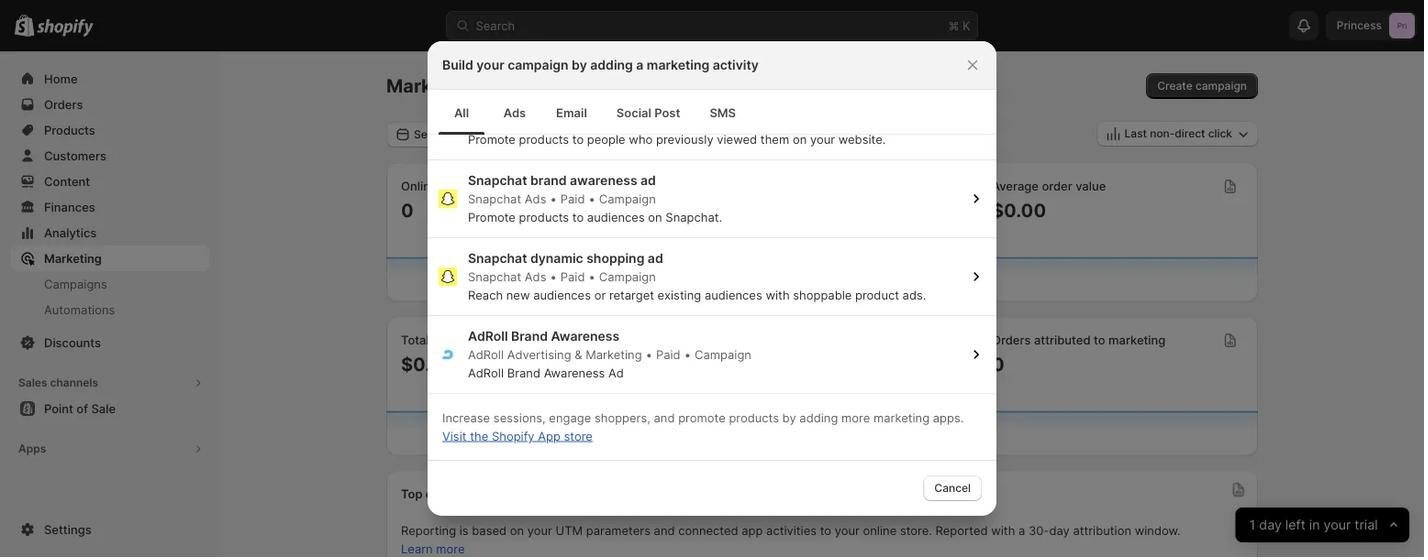 Task type: locate. For each thing, give the bounding box(es) containing it.
sales inside sales attributed to marketing $0.00
[[696, 334, 727, 348]]

promote
[[468, 132, 516, 146], [468, 210, 516, 224]]

on left snapchat.
[[648, 210, 662, 224]]

ads inside snapchat brand awareness ad snapchat ads • paid • campaign promote products to audiences on snapchat.
[[525, 192, 546, 206]]

a left 30-
[[1019, 524, 1025, 539]]

1 horizontal spatial a
[[1019, 524, 1025, 539]]

1 vertical spatial brand
[[507, 366, 540, 380]]

0 vertical spatial on
[[793, 132, 807, 146]]

your left website.
[[810, 132, 835, 146]]

1 vertical spatial ads
[[525, 192, 546, 206]]

2 vertical spatial adroll
[[468, 366, 504, 380]]

dynamic
[[530, 251, 583, 267]]

to for sales attributed to marketing $0.00
[[790, 334, 802, 348]]

0 horizontal spatial more
[[436, 543, 465, 557]]

ad down the who at the left of the page
[[641, 173, 656, 189]]

0 vertical spatial promote
[[468, 132, 516, 146]]

0 vertical spatial and
[[654, 411, 675, 425]]

on inside reporting is based on your utm parameters and connected app activities to your online store. reported with a 30-day attribution window. learn more
[[510, 524, 524, 539]]

discounts link
[[11, 330, 209, 356]]

ad
[[641, 173, 656, 189], [648, 251, 663, 267]]

2 vertical spatial ads
[[525, 270, 546, 284]]

ads inside snapchat dynamic shopping ad snapchat ads • paid • campaign reach new audiences or retarget existing audiences with shoppable product ads.
[[525, 270, 546, 284]]

1 vertical spatial paid
[[560, 270, 585, 284]]

0 vertical spatial by
[[572, 57, 587, 73]]

0 horizontal spatial marketing
[[44, 251, 102, 266]]

ad right shopping
[[648, 251, 663, 267]]

sales channels
[[18, 377, 98, 390]]

2 attributed from the left
[[1034, 334, 1091, 348]]

0 vertical spatial marketing
[[386, 75, 478, 97]]

sms
[[710, 106, 736, 120]]

0 for orders attributed to marketing
[[992, 353, 1005, 376]]

1 vertical spatial adding
[[799, 411, 838, 425]]

0 vertical spatial more
[[841, 411, 870, 425]]

attributed down snapchat dynamic shopping ad snapchat ads • paid • campaign reach new audiences or retarget existing audiences with shoppable product ads.
[[730, 334, 787, 348]]

1 vertical spatial products
[[519, 210, 569, 224]]

2 vertical spatial campaign
[[695, 348, 751, 362]]

1 vertical spatial on
[[648, 210, 662, 224]]

0 horizontal spatial $0.00
[[401, 353, 455, 376]]

1 horizontal spatial sales
[[696, 334, 727, 348]]

by down sales attributed to marketing $0.00
[[782, 411, 796, 425]]

awareness down &
[[544, 366, 605, 380]]

0 horizontal spatial attributed
[[730, 334, 787, 348]]

2 promote from the top
[[468, 210, 516, 224]]

1 vertical spatial campaign
[[599, 270, 656, 284]]

with
[[766, 288, 790, 302], [991, 524, 1015, 539]]

attributed inside sales attributed to marketing $0.00
[[730, 334, 787, 348]]

products down email
[[519, 132, 569, 146]]

campaign right create
[[1196, 79, 1247, 93]]

cancel button
[[923, 476, 982, 502]]

to down "shoppable"
[[790, 334, 802, 348]]

and inside increase sessions, engage shoppers, and promote products by adding more marketing apps. visit the shopify app store
[[654, 411, 675, 425]]

2 horizontal spatial $0.00
[[992, 199, 1046, 222]]

snapchat
[[468, 173, 527, 189], [468, 192, 521, 206], [468, 251, 527, 267], [468, 270, 521, 284]]

by up email
[[572, 57, 587, 73]]

products inside snapchat brand awareness ad snapchat ads • paid • campaign promote products to audiences on snapchat.
[[519, 210, 569, 224]]

marketing up campaigns
[[44, 251, 102, 266]]

campaign up retarget
[[599, 270, 656, 284]]

campaign
[[599, 192, 656, 206], [599, 270, 656, 284], [695, 348, 751, 362]]

0
[[401, 199, 414, 222], [992, 353, 1005, 376]]

0 vertical spatial store
[[440, 179, 470, 194]]

retarget
[[609, 288, 654, 302]]

cancel
[[934, 482, 971, 495]]

1 horizontal spatial adding
[[799, 411, 838, 425]]

3 adroll from the top
[[468, 366, 504, 380]]

shoppers,
[[595, 411, 650, 425]]

0 vertical spatial awareness
[[551, 329, 620, 345]]

sales left channels
[[18, 377, 47, 390]]

0 vertical spatial 0
[[401, 199, 414, 222]]

1 vertical spatial by
[[782, 411, 796, 425]]

&
[[575, 348, 582, 362]]

0 down orders in the bottom right of the page
[[992, 353, 1005, 376]]

campaign down awareness
[[599, 192, 656, 206]]

ads button
[[488, 91, 541, 135]]

• up "or"
[[589, 270, 595, 284]]

0 horizontal spatial store
[[440, 179, 470, 194]]

products inside increase sessions, engage shoppers, and promote products by adding more marketing apps. visit the shopify app store
[[729, 411, 779, 425]]

online store sessions
[[401, 179, 523, 194]]

0 vertical spatial ad
[[641, 173, 656, 189]]

ads
[[504, 106, 526, 120], [525, 192, 546, 206], [525, 270, 546, 284]]

1 horizontal spatial attributed
[[1034, 334, 1091, 348]]

your right build on the top left
[[477, 57, 504, 73]]

ads down brand
[[525, 192, 546, 206]]

paid down brand
[[560, 192, 585, 206]]

to right activities
[[820, 524, 831, 539]]

0 vertical spatial with
[[766, 288, 790, 302]]

0 horizontal spatial with
[[766, 288, 790, 302]]

•
[[550, 192, 557, 206], [589, 192, 595, 206], [550, 270, 557, 284], [589, 270, 595, 284], [646, 348, 652, 362], [684, 348, 691, 362]]

1 and from the top
[[654, 411, 675, 425]]

campaign up promote
[[695, 348, 751, 362]]

engage
[[549, 411, 591, 425]]

sales down existing
[[696, 334, 727, 348]]

1 horizontal spatial by
[[782, 411, 796, 425]]

utm
[[556, 524, 583, 539]]

30-
[[1029, 524, 1049, 539]]

products down brand
[[519, 210, 569, 224]]

0 vertical spatial campaign
[[599, 192, 656, 206]]

attributed for sales attributed to marketing $0.00
[[730, 334, 787, 348]]

2 adroll from the top
[[468, 348, 504, 362]]

$0.00 for average
[[992, 199, 1046, 222]]

products right promote
[[729, 411, 779, 425]]

store.
[[900, 524, 932, 539]]

on
[[793, 132, 807, 146], [648, 210, 662, 224], [510, 524, 524, 539]]

promote down the "sessions"
[[468, 210, 516, 224]]

home link
[[11, 66, 209, 92]]

a
[[636, 57, 644, 73], [1019, 524, 1025, 539]]

0 horizontal spatial 0
[[401, 199, 414, 222]]

existing
[[658, 288, 701, 302]]

brand
[[511, 329, 548, 345], [507, 366, 540, 380]]

on inside snapchat brand awareness ad snapchat ads • paid • campaign promote products to audiences on snapchat.
[[648, 210, 662, 224]]

your
[[477, 57, 504, 73], [810, 132, 835, 146], [527, 524, 552, 539], [835, 524, 860, 539]]

average order value
[[992, 179, 1106, 194]]

paid inside snapchat brand awareness ad snapchat ads • paid • campaign promote products to audiences on snapchat.
[[560, 192, 585, 206]]

connected
[[678, 524, 738, 539]]

to right orders in the bottom right of the page
[[1094, 334, 1105, 348]]

and
[[654, 411, 675, 425], [654, 524, 675, 539]]

with inside snapchat dynamic shopping ad snapchat ads • paid • campaign reach new audiences or retarget existing audiences with shoppable product ads.
[[766, 288, 790, 302]]

to down awareness
[[572, 210, 584, 224]]

to
[[572, 132, 584, 146], [572, 210, 584, 224], [790, 334, 802, 348], [1094, 334, 1105, 348], [820, 524, 831, 539]]

advertising
[[507, 348, 571, 362]]

campaign up ads button
[[508, 57, 569, 73]]

audiences down awareness
[[587, 210, 645, 224]]

tab list containing all
[[435, 90, 989, 135]]

0 horizontal spatial a
[[636, 57, 644, 73]]

value
[[1076, 179, 1106, 194]]

all
[[454, 106, 469, 120]]

activities
[[766, 524, 817, 539]]

shopify image
[[37, 19, 94, 37]]

1 vertical spatial and
[[654, 524, 675, 539]]

to inside sales attributed to marketing $0.00
[[790, 334, 802, 348]]

window.
[[1135, 524, 1181, 539]]

marketing down build on the top left
[[386, 75, 478, 97]]

awareness
[[551, 329, 620, 345], [544, 366, 605, 380]]

2 vertical spatial paid
[[656, 348, 681, 362]]

store right online
[[440, 179, 470, 194]]

1 horizontal spatial store
[[564, 429, 593, 444]]

1 vertical spatial with
[[991, 524, 1015, 539]]

store
[[440, 179, 470, 194], [564, 429, 593, 444]]

1 vertical spatial marketing
[[44, 251, 102, 266]]

channel
[[426, 488, 471, 502]]

on right based on the left bottom
[[510, 524, 524, 539]]

and left promote
[[654, 411, 675, 425]]

audiences down dynamic
[[533, 288, 591, 302]]

paid inside snapchat dynamic shopping ad snapchat ads • paid • campaign reach new audiences or retarget existing audiences with shoppable product ads.
[[560, 270, 585, 284]]

1 attributed from the left
[[730, 334, 787, 348]]

0 horizontal spatial sales
[[18, 377, 47, 390]]

campaign inside snapchat brand awareness ad snapchat ads • paid • campaign promote products to audiences on snapchat.
[[599, 192, 656, 206]]

1 horizontal spatial 0
[[992, 353, 1005, 376]]

to inside reporting is based on your utm parameters and connected app activities to your online store. reported with a 30-day attribution window. learn more
[[820, 524, 831, 539]]

settings link
[[11, 518, 209, 543]]

paid down existing
[[656, 348, 681, 362]]

on right them
[[793, 132, 807, 146]]

0 vertical spatial a
[[636, 57, 644, 73]]

1 vertical spatial adroll
[[468, 348, 504, 362]]

2 vertical spatial products
[[729, 411, 779, 425]]

promote down all at the left of page
[[468, 132, 516, 146]]

0 horizontal spatial on
[[510, 524, 524, 539]]

reported
[[935, 524, 988, 539]]

promote
[[678, 411, 726, 425]]

1 vertical spatial campaign
[[1196, 79, 1247, 93]]

1 vertical spatial sales
[[18, 377, 47, 390]]

sales channels button
[[11, 371, 209, 396]]

more inside increase sessions, engage shoppers, and promote products by adding more marketing apps. visit the shopify app store
[[841, 411, 870, 425]]

• down retarget
[[646, 348, 652, 362]]

brand down the advertising
[[507, 366, 540, 380]]

0 horizontal spatial campaign
[[508, 57, 569, 73]]

0 vertical spatial adroll
[[468, 329, 508, 345]]

adding down sales attributed to marketing $0.00
[[799, 411, 838, 425]]

app
[[742, 524, 763, 539]]

ads up new
[[525, 270, 546, 284]]

ad inside snapchat brand awareness ad snapchat ads • paid • campaign promote products to audiences on snapchat.
[[641, 173, 656, 189]]

awareness up &
[[551, 329, 620, 345]]

1 vertical spatial more
[[436, 543, 465, 557]]

ad inside snapchat dynamic shopping ad snapchat ads • paid • campaign reach new audiences or retarget existing audiences with shoppable product ads.
[[648, 251, 663, 267]]

store down engage
[[564, 429, 593, 444]]

$0.00 up promote
[[696, 353, 751, 376]]

1 vertical spatial ad
[[648, 251, 663, 267]]

3 snapchat from the top
[[468, 251, 527, 267]]

ads right all at the left of page
[[504, 106, 526, 120]]

by
[[572, 57, 587, 73], [782, 411, 796, 425]]

learn
[[401, 543, 433, 557]]

with left 30-
[[991, 524, 1015, 539]]

marketing
[[647, 57, 709, 73], [805, 334, 862, 348], [1108, 334, 1166, 348], [873, 411, 930, 425]]

2 horizontal spatial marketing
[[586, 348, 642, 362]]

adding up social at the left top of page
[[590, 57, 633, 73]]

2 and from the top
[[654, 524, 675, 539]]

visit
[[442, 429, 467, 444]]

people
[[587, 132, 625, 146]]

0 vertical spatial ads
[[504, 106, 526, 120]]

total
[[401, 334, 429, 348]]

audiences
[[587, 210, 645, 224], [533, 288, 591, 302], [705, 288, 762, 302]]

marketing
[[386, 75, 478, 97], [44, 251, 102, 266], [586, 348, 642, 362]]

2 vertical spatial on
[[510, 524, 524, 539]]

campaign inside snapchat dynamic shopping ad snapchat ads • paid • campaign reach new audiences or retarget existing audiences with shoppable product ads.
[[599, 270, 656, 284]]

sales inside button
[[18, 377, 47, 390]]

1 vertical spatial promote
[[468, 210, 516, 224]]

performance
[[474, 488, 549, 502]]

promote products to people who previously viewed them on your website.
[[468, 132, 886, 146]]

ad
[[608, 366, 624, 380]]

1 vertical spatial 0
[[992, 353, 1005, 376]]

brand up the advertising
[[511, 329, 548, 345]]

1 horizontal spatial on
[[648, 210, 662, 224]]

the
[[470, 429, 488, 444]]

1 vertical spatial store
[[564, 429, 593, 444]]

$0.00 down total sales
[[401, 353, 455, 376]]

automations
[[44, 303, 115, 317]]

paid down dynamic
[[560, 270, 585, 284]]

with left "shoppable"
[[766, 288, 790, 302]]

campaign inside "create campaign" button
[[1196, 79, 1247, 93]]

0 vertical spatial sales
[[696, 334, 727, 348]]

to down email
[[572, 132, 584, 146]]

a up social at the left top of page
[[636, 57, 644, 73]]

and left "connected"
[[654, 524, 675, 539]]

attributed right orders in the bottom right of the page
[[1034, 334, 1091, 348]]

1 horizontal spatial $0.00
[[696, 353, 751, 376]]

apps button
[[11, 437, 209, 462]]

1 horizontal spatial campaign
[[1196, 79, 1247, 93]]

0 horizontal spatial by
[[572, 57, 587, 73]]

• down brand
[[550, 192, 557, 206]]

marketing link
[[11, 246, 209, 272]]

more
[[841, 411, 870, 425], [436, 543, 465, 557]]

adding inside increase sessions, engage shoppers, and promote products by adding more marketing apps. visit the shopify app store
[[799, 411, 838, 425]]

1 vertical spatial a
[[1019, 524, 1025, 539]]

2 vertical spatial marketing
[[586, 348, 642, 362]]

shopify
[[492, 429, 535, 444]]

$0.00 down average at the right of page
[[992, 199, 1046, 222]]

0 vertical spatial paid
[[560, 192, 585, 206]]

top
[[401, 488, 423, 502]]

social post
[[616, 106, 680, 120]]

marketing up ad
[[586, 348, 642, 362]]

1 horizontal spatial with
[[991, 524, 1015, 539]]

0 down online
[[401, 199, 414, 222]]

0 horizontal spatial adding
[[590, 57, 633, 73]]

apps
[[18, 443, 46, 456]]

tab list
[[435, 90, 989, 135]]

campaign inside the build your campaign by adding a marketing activity dialog
[[508, 57, 569, 73]]

1 horizontal spatial more
[[841, 411, 870, 425]]

0 vertical spatial campaign
[[508, 57, 569, 73]]

adding
[[590, 57, 633, 73], [799, 411, 838, 425]]



Task type: vqa. For each thing, say whether or not it's contained in the screenshot.


Task type: describe. For each thing, give the bounding box(es) containing it.
attribution
[[1073, 524, 1131, 539]]

sales for sales attributed to marketing $0.00
[[696, 334, 727, 348]]

more inside reporting is based on your utm parameters and connected app activities to your online store. reported with a 30-day attribution window. learn more
[[436, 543, 465, 557]]

ads for brand
[[525, 192, 546, 206]]

1 horizontal spatial marketing
[[386, 75, 478, 97]]

order
[[1042, 179, 1072, 194]]

campaign for awareness
[[599, 192, 656, 206]]

awareness
[[570, 173, 637, 189]]

social
[[616, 106, 651, 120]]

campaigns link
[[11, 272, 209, 297]]

previously
[[656, 132, 714, 146]]

• down awareness
[[589, 192, 595, 206]]

top channel performance
[[401, 488, 549, 502]]

⌘
[[948, 18, 959, 33]]

day
[[1049, 524, 1070, 539]]

• down dynamic
[[550, 270, 557, 284]]

paid for brand
[[560, 192, 585, 206]]

k
[[963, 18, 970, 33]]

build your campaign by adding a marketing activity dialog
[[0, 0, 1424, 517]]

store inside increase sessions, engage shoppers, and promote products by adding more marketing apps. visit the shopify app store
[[564, 429, 593, 444]]

orders
[[992, 334, 1031, 348]]

email button
[[541, 91, 602, 135]]

automations link
[[11, 297, 209, 323]]

marketing inside increase sessions, engage shoppers, and promote products by adding more marketing apps. visit the shopify app store
[[873, 411, 930, 425]]

tab list inside the build your campaign by adding a marketing activity dialog
[[435, 90, 989, 135]]

sales attributed to marketing $0.00
[[696, 334, 862, 376]]

0 for online store sessions
[[401, 199, 414, 222]]

marketing inside adroll brand awareness adroll advertising & marketing • paid • campaign adroll brand awareness ad
[[586, 348, 642, 362]]

a inside reporting is based on your utm parameters and connected app activities to your online store. reported with a 30-day attribution window. learn more
[[1019, 524, 1025, 539]]

sessions,
[[494, 411, 546, 425]]

product
[[855, 288, 899, 302]]

online
[[401, 179, 437, 194]]

a inside dialog
[[636, 57, 644, 73]]

social post button
[[602, 91, 695, 135]]

sales
[[432, 334, 462, 348]]

0 vertical spatial products
[[519, 132, 569, 146]]

0 vertical spatial brand
[[511, 329, 548, 345]]

discounts
[[44, 336, 101, 350]]

snapchat brand awareness ad snapchat ads • paid • campaign promote products to audiences on snapchat.
[[468, 173, 722, 224]]

4 snapchat from the top
[[468, 270, 521, 284]]

sms button
[[695, 91, 751, 135]]

email
[[556, 106, 587, 120]]

to inside snapchat brand awareness ad snapchat ads • paid • campaign promote products to audiences on snapchat.
[[572, 210, 584, 224]]

total sales
[[401, 334, 462, 348]]

to for promote products to people who previously viewed them on your website.
[[572, 132, 584, 146]]

create
[[1157, 79, 1193, 93]]

1 snapchat from the top
[[468, 173, 527, 189]]

reach
[[468, 288, 503, 302]]

ads for dynamic
[[525, 270, 546, 284]]

reporting is based on your utm parameters and connected app activities to your online store. reported with a 30-day attribution window. learn more
[[401, 524, 1181, 557]]

brand
[[530, 173, 567, 189]]

snapchat dynamic shopping ad snapchat ads • paid • campaign reach new audiences or retarget existing audiences with shoppable product ads.
[[468, 251, 926, 302]]

$0.00 for total
[[401, 353, 455, 376]]

create campaign button
[[1146, 73, 1258, 99]]

increase
[[442, 411, 490, 425]]

build your campaign by adding a marketing activity
[[442, 57, 759, 73]]

website.
[[838, 132, 886, 146]]

marketing inside sales attributed to marketing $0.00
[[805, 334, 862, 348]]

based
[[472, 524, 507, 539]]

build
[[442, 57, 473, 73]]

post
[[654, 106, 680, 120]]

your left utm
[[527, 524, 552, 539]]

0 vertical spatial adding
[[590, 57, 633, 73]]

app
[[538, 429, 561, 444]]

paid inside adroll brand awareness adroll advertising & marketing • paid • campaign adroll brand awareness ad
[[656, 348, 681, 362]]

snapchat.
[[666, 210, 722, 224]]

your left online
[[835, 524, 860, 539]]

settings
[[44, 523, 91, 537]]

ads inside ads button
[[504, 106, 526, 120]]

paid for dynamic
[[560, 270, 585, 284]]

1 adroll from the top
[[468, 329, 508, 345]]

by inside increase sessions, engage shoppers, and promote products by adding more marketing apps. visit the shopify app store
[[782, 411, 796, 425]]

audiences right existing
[[705, 288, 762, 302]]

to for orders attributed to marketing
[[1094, 334, 1105, 348]]

campaigns
[[44, 277, 107, 291]]

1 promote from the top
[[468, 132, 516, 146]]

create campaign
[[1157, 79, 1247, 93]]

• down existing
[[684, 348, 691, 362]]

shoppable
[[793, 288, 852, 302]]

2 horizontal spatial on
[[793, 132, 807, 146]]

adroll brand awareness adroll advertising & marketing • paid • campaign adroll brand awareness ad
[[468, 329, 751, 380]]

0%
[[696, 199, 725, 222]]

with inside reporting is based on your utm parameters and connected app activities to your online store. reported with a 30-day attribution window. learn more
[[991, 524, 1015, 539]]

promote inside snapchat brand awareness ad snapchat ads • paid • campaign promote products to audiences on snapchat.
[[468, 210, 516, 224]]

orders attributed to marketing
[[992, 334, 1166, 348]]

shopping
[[586, 251, 644, 267]]

viewed
[[717, 132, 757, 146]]

search
[[476, 18, 515, 33]]

ad for snapchat dynamic shopping ad
[[648, 251, 663, 267]]

sales for sales channels
[[18, 377, 47, 390]]

all button
[[435, 91, 488, 135]]

visit the shopify app store link
[[442, 429, 593, 444]]

and inside reporting is based on your utm parameters and connected app activities to your online store. reported with a 30-day attribution window. learn more
[[654, 524, 675, 539]]

reporting
[[401, 524, 456, 539]]

who
[[629, 132, 653, 146]]

them
[[760, 132, 789, 146]]

sessions
[[473, 179, 523, 194]]

audiences inside snapchat brand awareness ad snapchat ads • paid • campaign promote products to audiences on snapchat.
[[587, 210, 645, 224]]

attributed for orders attributed to marketing
[[1034, 334, 1091, 348]]

average
[[992, 179, 1039, 194]]

2 snapchat from the top
[[468, 192, 521, 206]]

home
[[44, 72, 78, 86]]

or
[[594, 288, 606, 302]]

apps.
[[933, 411, 964, 425]]

campaign inside adroll brand awareness adroll advertising & marketing • paid • campaign adroll brand awareness ad
[[695, 348, 751, 362]]

online
[[863, 524, 897, 539]]

$0.00 inside sales attributed to marketing $0.00
[[696, 353, 751, 376]]

campaign for shopping
[[599, 270, 656, 284]]

learn more link
[[401, 543, 465, 557]]

ads.
[[903, 288, 926, 302]]

channels
[[50, 377, 98, 390]]

ad for snapchat brand awareness ad
[[641, 173, 656, 189]]

1 vertical spatial awareness
[[544, 366, 605, 380]]

is
[[459, 524, 469, 539]]



